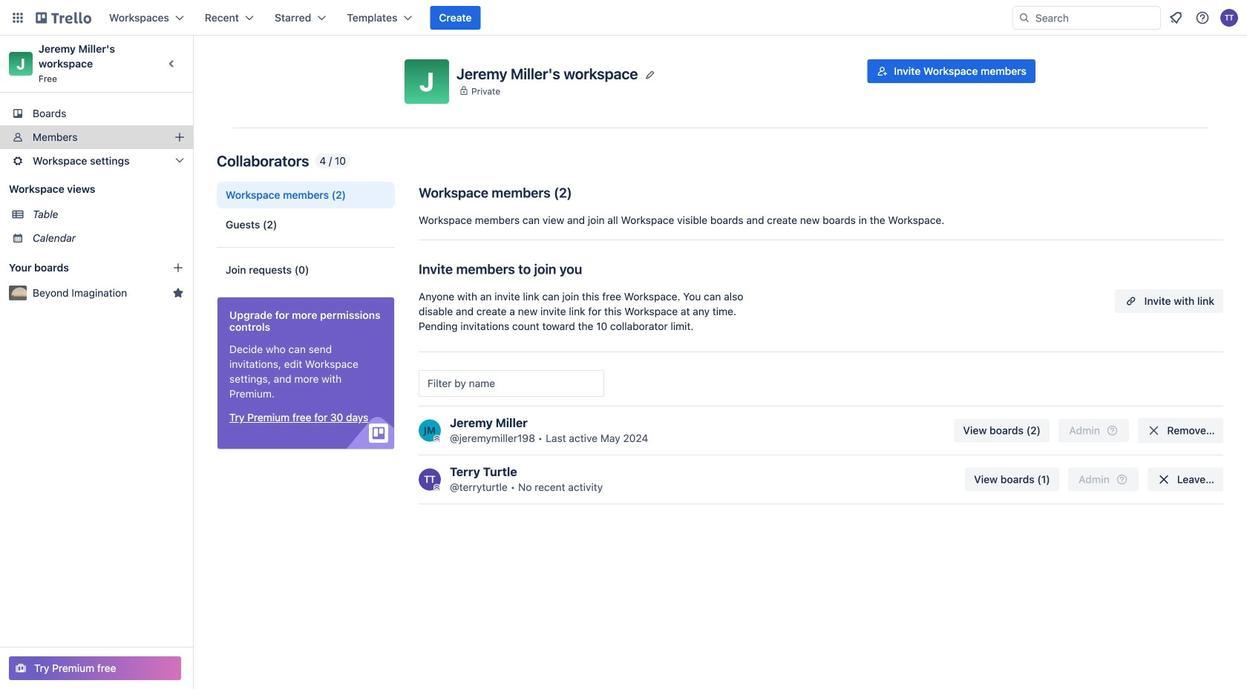 Task type: vqa. For each thing, say whether or not it's contained in the screenshot.
this member is an admin of this workspace. image to the top
yes



Task type: describe. For each thing, give the bounding box(es) containing it.
0 horizontal spatial terry turtle (terryturtle) image
[[419, 469, 441, 491]]

open information menu image
[[1196, 10, 1211, 25]]

Filter by name text field
[[419, 371, 605, 397]]

1 this member is an admin of this workspace. image from the top
[[434, 436, 440, 442]]

primary element
[[0, 0, 1248, 36]]



Task type: locate. For each thing, give the bounding box(es) containing it.
terry turtle (terryturtle) image
[[1221, 9, 1239, 27], [419, 469, 441, 491]]

back to home image
[[36, 6, 91, 30]]

2 this member is an admin of this workspace. image from the top
[[434, 485, 440, 491]]

terry turtle (terryturtle) image right open information menu image
[[1221, 9, 1239, 27]]

terry turtle (terryturtle) image down jeremy miller (jeremymiller198) image
[[419, 469, 441, 491]]

jeremy miller (jeremymiller198) image
[[419, 420, 441, 442]]

search image
[[1019, 12, 1031, 24]]

status
[[315, 154, 351, 169]]

1 vertical spatial this member is an admin of this workspace. image
[[434, 485, 440, 491]]

1 horizontal spatial terry turtle (terryturtle) image
[[1221, 9, 1239, 27]]

starred icon image
[[172, 287, 184, 299]]

Search field
[[1013, 6, 1162, 30]]

your boards with 1 items element
[[9, 259, 150, 277]]

0 vertical spatial terry turtle (terryturtle) image
[[1221, 9, 1239, 27]]

0 notifications image
[[1168, 9, 1185, 27]]

0 vertical spatial this member is an admin of this workspace. image
[[434, 436, 440, 442]]

workspace navigation collapse icon image
[[162, 53, 183, 74]]

1 vertical spatial terry turtle (terryturtle) image
[[419, 469, 441, 491]]

add board image
[[172, 262, 184, 274]]

this member is an admin of this workspace. image
[[434, 436, 440, 442], [434, 485, 440, 491]]



